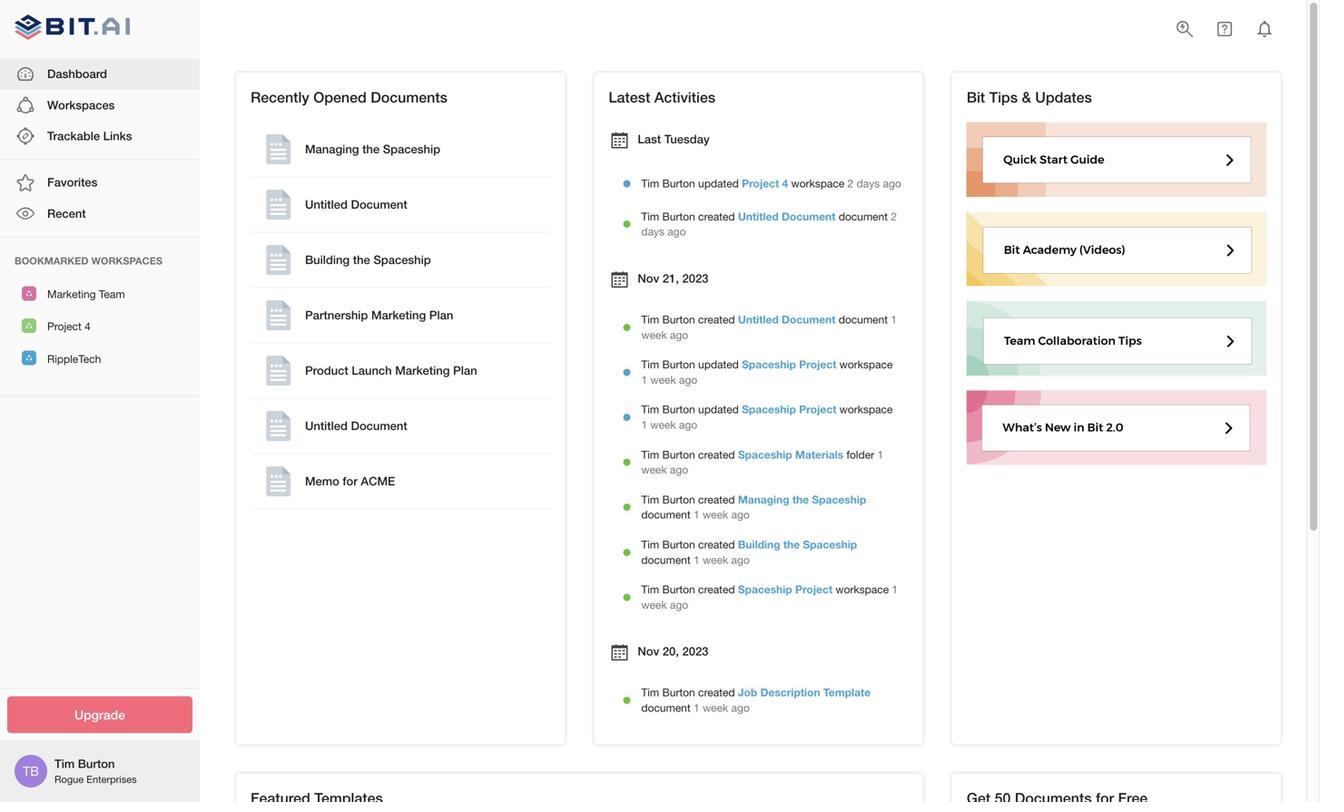 Task type: locate. For each thing, give the bounding box(es) containing it.
partnership marketing plan link
[[254, 292, 547, 339]]

the inside tim burton created managing the spaceship document 1 week ago
[[792, 493, 809, 506]]

opened
[[313, 89, 367, 106]]

documents
[[371, 89, 448, 106]]

20,
[[663, 645, 679, 659]]

updated
[[698, 177, 739, 190], [698, 358, 739, 371], [698, 403, 739, 416]]

2 tim burton updated spaceship project workspace 1 week ago from the top
[[641, 403, 893, 431]]

0 horizontal spatial managing the spaceship link
[[254, 126, 547, 173]]

0 vertical spatial managing
[[305, 142, 359, 156]]

1 vertical spatial untitled document
[[305, 419, 407, 433]]

0 vertical spatial spaceship project link
[[742, 358, 837, 371]]

2 vertical spatial 1 week ago
[[641, 583, 898, 611]]

description
[[760, 687, 820, 699]]

spaceship inside tim burton created managing the spaceship document 1 week ago
[[812, 493, 866, 506]]

tim inside tim burton created managing the spaceship document 1 week ago
[[641, 493, 659, 506]]

1 vertical spatial tim burton created untitled document document
[[641, 313, 888, 326]]

building up partnership
[[305, 253, 350, 267]]

building the spaceship link up tim burton created spaceship project workspace
[[738, 538, 857, 551]]

1 vertical spatial 4
[[85, 320, 91, 333]]

0 horizontal spatial days
[[641, 225, 665, 238]]

updates
[[1035, 89, 1092, 106]]

1 vertical spatial tim burton updated spaceship project workspace 1 week ago
[[641, 403, 893, 431]]

building the spaceship link
[[254, 236, 547, 284], [738, 538, 857, 551]]

1
[[891, 313, 897, 326], [641, 374, 647, 386], [641, 419, 647, 431], [877, 448, 883, 461], [694, 509, 700, 521], [694, 554, 700, 566], [892, 583, 898, 596], [694, 702, 700, 715]]

tim for middle spaceship project link
[[641, 403, 659, 416]]

1 inside tim burton created managing the spaceship document 1 week ago
[[694, 509, 700, 521]]

1 horizontal spatial building the spaceship link
[[738, 538, 857, 551]]

materials
[[795, 448, 844, 461]]

created up tim burton created managing the spaceship document 1 week ago in the bottom of the page
[[698, 448, 735, 461]]

created down tim burton created managing the spaceship document 1 week ago in the bottom of the page
[[698, 538, 735, 551]]

1 vertical spatial building
[[738, 538, 780, 551]]

0 vertical spatial days
[[857, 177, 880, 190]]

plan down partnership marketing plan link
[[453, 363, 477, 378]]

activities
[[654, 89, 716, 106]]

marketing up "product launch marketing plan" link
[[371, 308, 426, 322]]

workspaces button
[[0, 90, 200, 121]]

4 down marketing team
[[85, 320, 91, 333]]

project inside button
[[47, 320, 82, 333]]

untitled document link
[[254, 181, 547, 228], [738, 210, 836, 223], [738, 313, 836, 326], [254, 403, 547, 450]]

rogue
[[54, 774, 84, 786]]

2 days ago
[[641, 210, 897, 238]]

folder
[[847, 448, 874, 461]]

tim for the bottommost building the spaceship "link"
[[641, 538, 659, 551]]

1 week ago
[[641, 313, 897, 341], [641, 448, 883, 476], [641, 583, 898, 611]]

2023 for nov 21, 2023
[[682, 271, 709, 286]]

nov 20, 2023
[[638, 645, 709, 659]]

1 horizontal spatial managing the spaceship link
[[738, 493, 866, 506]]

1 tim burton created untitled document document from the top
[[641, 210, 888, 223]]

2 1 week ago from the top
[[641, 448, 883, 476]]

created down tim burton created building the spaceship document 1 week ago
[[698, 583, 735, 596]]

2023 right 21, at the top right
[[682, 271, 709, 286]]

0 vertical spatial marketing
[[47, 288, 96, 301]]

the inside tim burton created building the spaceship document 1 week ago
[[783, 538, 800, 551]]

burton inside tim burton created job description template document 1 week ago
[[662, 687, 695, 699]]

nov left 21, at the top right
[[638, 271, 659, 286]]

2 2023 from the top
[[682, 645, 709, 659]]

managing the spaceship link down spaceship materials link at the bottom of the page
[[738, 493, 866, 506]]

untitled
[[305, 197, 348, 211], [738, 210, 779, 223], [738, 313, 779, 326], [305, 419, 348, 433]]

bookmarked
[[15, 255, 89, 267]]

1 inside tim burton created job description template document 1 week ago
[[694, 702, 700, 715]]

0 vertical spatial 1 week ago
[[641, 313, 897, 341]]

document
[[839, 210, 888, 223], [839, 313, 888, 326], [641, 509, 691, 521], [641, 554, 691, 566], [641, 702, 691, 715]]

4 up 2 days ago
[[782, 177, 788, 190]]

managing
[[305, 142, 359, 156], [738, 493, 789, 506]]

spaceship project link
[[742, 358, 837, 371], [742, 403, 837, 416], [738, 583, 833, 596]]

week
[[641, 328, 667, 341], [650, 374, 676, 386], [650, 419, 676, 431], [641, 464, 667, 476], [703, 509, 728, 521], [703, 554, 728, 566], [641, 599, 667, 611], [703, 702, 728, 715]]

1 horizontal spatial days
[[857, 177, 880, 190]]

managing the spaceship
[[305, 142, 440, 156]]

3 created from the top
[[698, 448, 735, 461]]

1 vertical spatial 2
[[891, 210, 897, 223]]

1 vertical spatial nov
[[638, 645, 659, 659]]

dashboard button
[[0, 59, 200, 90]]

tim burton rogue enterprises
[[54, 757, 137, 786]]

burton for "project 4" link
[[662, 177, 695, 190]]

tb
[[23, 764, 39, 779]]

0 vertical spatial building
[[305, 253, 350, 267]]

2 vertical spatial marketing
[[395, 363, 450, 378]]

2023 right '20,'
[[682, 645, 709, 659]]

recent
[[47, 206, 86, 221]]

1 nov from the top
[[638, 271, 659, 286]]

1 vertical spatial marketing
[[371, 308, 426, 322]]

created
[[698, 210, 735, 223], [698, 313, 735, 326], [698, 448, 735, 461], [698, 493, 735, 506], [698, 538, 735, 551], [698, 583, 735, 596], [698, 687, 735, 699]]

the up tim burton created spaceship project workspace
[[783, 538, 800, 551]]

memo for acme link
[[254, 458, 547, 505]]

created down tim burton updated project 4 workspace 2 days ago
[[698, 210, 735, 223]]

untitled document up for
[[305, 419, 407, 433]]

building down tim burton created managing the spaceship document 1 week ago in the bottom of the page
[[738, 538, 780, 551]]

burton for the top spaceship project link
[[662, 358, 695, 371]]

days inside 2 days ago
[[641, 225, 665, 238]]

burton inside tim burton created managing the spaceship document 1 week ago
[[662, 493, 695, 506]]

tim burton updated spaceship project workspace 1 week ago
[[641, 358, 893, 386], [641, 403, 893, 431]]

nov 21, 2023
[[638, 271, 709, 286]]

project
[[742, 177, 779, 190], [47, 320, 82, 333], [799, 358, 837, 371], [799, 403, 837, 416], [795, 583, 833, 596]]

1 vertical spatial spaceship project link
[[742, 403, 837, 416]]

burton
[[662, 177, 695, 190], [662, 210, 695, 223], [662, 313, 695, 326], [662, 358, 695, 371], [662, 403, 695, 416], [662, 448, 695, 461], [662, 493, 695, 506], [662, 538, 695, 551], [662, 583, 695, 596], [662, 687, 695, 699], [78, 757, 115, 772]]

1 vertical spatial days
[[641, 225, 665, 238]]

memo
[[305, 474, 339, 488]]

project 4 button
[[0, 310, 200, 342]]

1 vertical spatial building the spaceship link
[[738, 538, 857, 551]]

the inside "link"
[[353, 253, 370, 267]]

0 horizontal spatial 2
[[848, 177, 854, 190]]

the
[[362, 142, 380, 156], [353, 253, 370, 267], [792, 493, 809, 506], [783, 538, 800, 551]]

created left job
[[698, 687, 735, 699]]

0 vertical spatial plan
[[429, 308, 453, 322]]

spaceship inside tim burton created building the spaceship document 1 week ago
[[803, 538, 857, 551]]

0 horizontal spatial building
[[305, 253, 350, 267]]

nov left '20,'
[[638, 645, 659, 659]]

plan up "product launch marketing plan" link
[[429, 308, 453, 322]]

untitled document up building the spaceship on the left
[[305, 197, 407, 211]]

acme
[[361, 474, 395, 488]]

days
[[857, 177, 880, 190], [641, 225, 665, 238]]

4 inside button
[[85, 320, 91, 333]]

tim inside tim burton created job description template document 1 week ago
[[641, 687, 659, 699]]

4 created from the top
[[698, 493, 735, 506]]

0 horizontal spatial 4
[[85, 320, 91, 333]]

the down recently opened documents
[[362, 142, 380, 156]]

1 1 week ago from the top
[[641, 313, 897, 341]]

tim burton created untitled document document for days
[[641, 210, 888, 223]]

burton for 'managing the spaceship' link to the right
[[662, 493, 695, 506]]

project for middle spaceship project link
[[799, 403, 837, 416]]

tim burton created untitled document document
[[641, 210, 888, 223], [641, 313, 888, 326]]

product
[[305, 363, 348, 378]]

created inside tim burton created building the spaceship document 1 week ago
[[698, 538, 735, 551]]

2 tim burton created untitled document document from the top
[[641, 313, 888, 326]]

ago
[[883, 177, 901, 190], [668, 225, 686, 238], [670, 328, 688, 341], [679, 374, 697, 386], [679, 419, 697, 431], [670, 464, 688, 476], [731, 509, 750, 521], [731, 554, 750, 566], [670, 599, 688, 611], [731, 702, 750, 715]]

0 vertical spatial nov
[[638, 271, 659, 286]]

1 untitled document from the top
[[305, 197, 407, 211]]

2 nov from the top
[[638, 645, 659, 659]]

managing the spaceship link
[[254, 126, 547, 173], [738, 493, 866, 506]]

tim inside tim burton rogue enterprises
[[54, 757, 75, 772]]

tim for spaceship project link to the bottom
[[641, 583, 659, 596]]

document for tim burton created building the spaceship document 1 week ago
[[641, 554, 691, 566]]

trackable links button
[[0, 121, 200, 152]]

trackable links
[[47, 129, 132, 143]]

2 vertical spatial updated
[[698, 403, 739, 416]]

1 2023 from the top
[[682, 271, 709, 286]]

favorites button
[[0, 167, 200, 198]]

document inside tim burton created job description template document 1 week ago
[[641, 702, 691, 715]]

marketing
[[47, 288, 96, 301], [371, 308, 426, 322], [395, 363, 450, 378]]

managing down opened
[[305, 142, 359, 156]]

links
[[103, 129, 132, 143]]

1 updated from the top
[[698, 177, 739, 190]]

1 vertical spatial managing
[[738, 493, 789, 506]]

building inside "link"
[[305, 253, 350, 267]]

partnership
[[305, 308, 368, 322]]

building
[[305, 253, 350, 267], [738, 538, 780, 551]]

upgrade
[[74, 708, 125, 723]]

burton inside tim burton created building the spaceship document 1 week ago
[[662, 538, 695, 551]]

1 week ago for document
[[641, 313, 897, 341]]

2
[[848, 177, 854, 190], [891, 210, 897, 223]]

week inside tim burton created building the spaceship document 1 week ago
[[703, 554, 728, 566]]

dashboard
[[47, 67, 107, 81]]

latest
[[609, 89, 650, 106]]

tuesday
[[664, 132, 710, 146]]

rippletech
[[47, 353, 101, 365]]

marketing team button
[[0, 277, 200, 310]]

document inside tim burton created managing the spaceship document 1 week ago
[[641, 509, 691, 521]]

week inside tim burton created job description template document 1 week ago
[[703, 702, 728, 715]]

1 vertical spatial managing the spaceship link
[[738, 493, 866, 506]]

2 vertical spatial spaceship project link
[[738, 583, 833, 596]]

template
[[823, 687, 871, 699]]

4
[[782, 177, 788, 190], [85, 320, 91, 333]]

5 created from the top
[[698, 538, 735, 551]]

tim inside tim burton created building the spaceship document 1 week ago
[[641, 538, 659, 551]]

tim burton created building the spaceship document 1 week ago
[[641, 538, 857, 566]]

the up partnership marketing plan
[[353, 253, 370, 267]]

tim burton created spaceship project workspace
[[641, 583, 889, 596]]

the down spaceship materials link at the bottom of the page
[[792, 493, 809, 506]]

launch
[[352, 363, 392, 378]]

1 horizontal spatial managing
[[738, 493, 789, 506]]

tim burton created spaceship materials folder
[[641, 448, 874, 461]]

project 4
[[47, 320, 91, 333]]

managing the spaceship link down documents
[[254, 126, 547, 173]]

0 vertical spatial updated
[[698, 177, 739, 190]]

created down nov 21, 2023
[[698, 313, 735, 326]]

0 horizontal spatial managing
[[305, 142, 359, 156]]

last
[[638, 132, 661, 146]]

1 horizontal spatial building
[[738, 538, 780, 551]]

document inside tim burton created building the spaceship document 1 week ago
[[641, 554, 691, 566]]

untitled document
[[305, 197, 407, 211], [305, 419, 407, 433]]

0 vertical spatial untitled document
[[305, 197, 407, 211]]

created down tim burton created spaceship materials folder
[[698, 493, 735, 506]]

bit
[[967, 89, 985, 106]]

tim for the top spaceship project link
[[641, 358, 659, 371]]

&
[[1022, 89, 1031, 106]]

plan
[[429, 308, 453, 322], [453, 363, 477, 378]]

week inside tim burton created managing the spaceship document 1 week ago
[[703, 509, 728, 521]]

1 week ago for materials
[[641, 448, 883, 476]]

0 vertical spatial 2023
[[682, 271, 709, 286]]

6 created from the top
[[698, 583, 735, 596]]

tim for spaceship materials link at the bottom of the page
[[641, 448, 659, 461]]

document
[[351, 197, 407, 211], [782, 210, 836, 223], [782, 313, 836, 326], [351, 419, 407, 433]]

managing down tim burton created spaceship materials folder
[[738, 493, 789, 506]]

0 vertical spatial tim burton created untitled document document
[[641, 210, 888, 223]]

last tuesday
[[638, 132, 710, 146]]

created inside tim burton created job description template document 1 week ago
[[698, 687, 735, 699]]

managing inside tim burton created managing the spaceship document 1 week ago
[[738, 493, 789, 506]]

1 vertical spatial 1 week ago
[[641, 448, 883, 476]]

spaceship
[[383, 142, 440, 156], [374, 253, 431, 267], [742, 358, 796, 371], [742, 403, 796, 416], [738, 448, 792, 461], [812, 493, 866, 506], [803, 538, 857, 551], [738, 583, 792, 596]]

1 vertical spatial 2023
[[682, 645, 709, 659]]

bit tips & updates
[[967, 89, 1092, 106]]

1 horizontal spatial 2
[[891, 210, 897, 223]]

0 vertical spatial tim burton updated spaceship project workspace 1 week ago
[[641, 358, 893, 386]]

partnership marketing plan
[[305, 308, 453, 322]]

created inside tim burton created managing the spaceship document 1 week ago
[[698, 493, 735, 506]]

marketing team
[[47, 288, 125, 301]]

nov
[[638, 271, 659, 286], [638, 645, 659, 659]]

0 vertical spatial building the spaceship link
[[254, 236, 547, 284]]

0 vertical spatial 4
[[782, 177, 788, 190]]

marketing right launch
[[395, 363, 450, 378]]

7 created from the top
[[698, 687, 735, 699]]

marketing up 'project 4' on the left of the page
[[47, 288, 96, 301]]

tim
[[641, 177, 659, 190], [641, 210, 659, 223], [641, 313, 659, 326], [641, 358, 659, 371], [641, 403, 659, 416], [641, 448, 659, 461], [641, 493, 659, 506], [641, 538, 659, 551], [641, 583, 659, 596], [641, 687, 659, 699], [54, 757, 75, 772]]

building the spaceship link up partnership marketing plan link
[[254, 236, 547, 284]]

1 vertical spatial updated
[[698, 358, 739, 371]]

marketing inside "product launch marketing plan" link
[[395, 363, 450, 378]]

3 1 week ago from the top
[[641, 583, 898, 611]]



Task type: vqa. For each thing, say whether or not it's contained in the screenshot.


Task type: describe. For each thing, give the bounding box(es) containing it.
rippletech button
[[0, 342, 200, 374]]

created for 'managing the spaceship' link to the right
[[698, 493, 735, 506]]

ago inside 2 days ago
[[668, 225, 686, 238]]

2 updated from the top
[[698, 358, 739, 371]]

2 created from the top
[[698, 313, 735, 326]]

0 vertical spatial 2
[[848, 177, 854, 190]]

burton for spaceship project link to the bottom
[[662, 583, 695, 596]]

tim burton created untitled document document for week
[[641, 313, 888, 326]]

created for spaceship materials link at the bottom of the page
[[698, 448, 735, 461]]

document for tim burton created managing the spaceship document 1 week ago
[[641, 509, 691, 521]]

job description template link
[[738, 687, 871, 699]]

building inside tim burton created building the spaceship document 1 week ago
[[738, 538, 780, 551]]

recently opened documents
[[251, 89, 448, 106]]

2 inside 2 days ago
[[891, 210, 897, 223]]

1 horizontal spatial 4
[[782, 177, 788, 190]]

ago inside tim burton created job description template document 1 week ago
[[731, 702, 750, 715]]

latest activities
[[609, 89, 716, 106]]

3 updated from the top
[[698, 403, 739, 416]]

memo for acme
[[305, 474, 395, 488]]

project for the top spaceship project link
[[799, 358, 837, 371]]

created for job description template link
[[698, 687, 735, 699]]

created for spaceship project link to the bottom
[[698, 583, 735, 596]]

upgrade button
[[7, 697, 192, 734]]

1 created from the top
[[698, 210, 735, 223]]

document for tim burton created job description template document 1 week ago
[[641, 702, 691, 715]]

1 inside tim burton created building the spaceship document 1 week ago
[[694, 554, 700, 566]]

favorites
[[47, 175, 98, 189]]

nov for nov 21, 2023
[[638, 271, 659, 286]]

0 horizontal spatial building the spaceship link
[[254, 236, 547, 284]]

ago inside tim burton created building the spaceship document 1 week ago
[[731, 554, 750, 566]]

2 untitled document from the top
[[305, 419, 407, 433]]

1 tim burton updated spaceship project workspace 1 week ago from the top
[[641, 358, 893, 386]]

trackable
[[47, 129, 100, 143]]

burton for job description template link
[[662, 687, 695, 699]]

2023 for nov 20, 2023
[[682, 645, 709, 659]]

burton for spaceship materials link at the bottom of the page
[[662, 448, 695, 461]]

tim for job description template link
[[641, 687, 659, 699]]

project 4 link
[[742, 177, 788, 190]]

ago inside tim burton created managing the spaceship document 1 week ago
[[731, 509, 750, 521]]

tim burton updated project 4 workspace 2 days ago
[[641, 177, 901, 190]]

recently
[[251, 89, 309, 106]]

burton inside tim burton rogue enterprises
[[78, 757, 115, 772]]

team
[[99, 288, 125, 301]]

burton for the bottommost building the spaceship "link"
[[662, 538, 695, 551]]

burton for middle spaceship project link
[[662, 403, 695, 416]]

recent button
[[0, 198, 200, 229]]

1 week ago for project
[[641, 583, 898, 611]]

1 vertical spatial plan
[[453, 363, 477, 378]]

created for the bottommost building the spaceship "link"
[[698, 538, 735, 551]]

enterprises
[[86, 774, 137, 786]]

project for spaceship project link to the bottom
[[795, 583, 833, 596]]

spaceship materials link
[[738, 448, 844, 461]]

marketing inside marketing team "button"
[[47, 288, 96, 301]]

product launch marketing plan link
[[254, 347, 547, 394]]

building the spaceship
[[305, 253, 431, 267]]

tim for "project 4" link
[[641, 177, 659, 190]]

workspaces
[[91, 255, 163, 267]]

tips
[[989, 89, 1018, 106]]

tim for 'managing the spaceship' link to the right
[[641, 493, 659, 506]]

product launch marketing plan
[[305, 363, 477, 378]]

21,
[[663, 271, 679, 286]]

workspaces
[[47, 98, 115, 112]]

tim burton created job description template document 1 week ago
[[641, 687, 871, 715]]

bookmarked workspaces
[[15, 255, 163, 267]]

job
[[738, 687, 757, 699]]

0 vertical spatial managing the spaceship link
[[254, 126, 547, 173]]

marketing inside partnership marketing plan link
[[371, 308, 426, 322]]

for
[[343, 474, 358, 488]]

tim burton created managing the spaceship document 1 week ago
[[641, 493, 866, 521]]

nov for nov 20, 2023
[[638, 645, 659, 659]]



